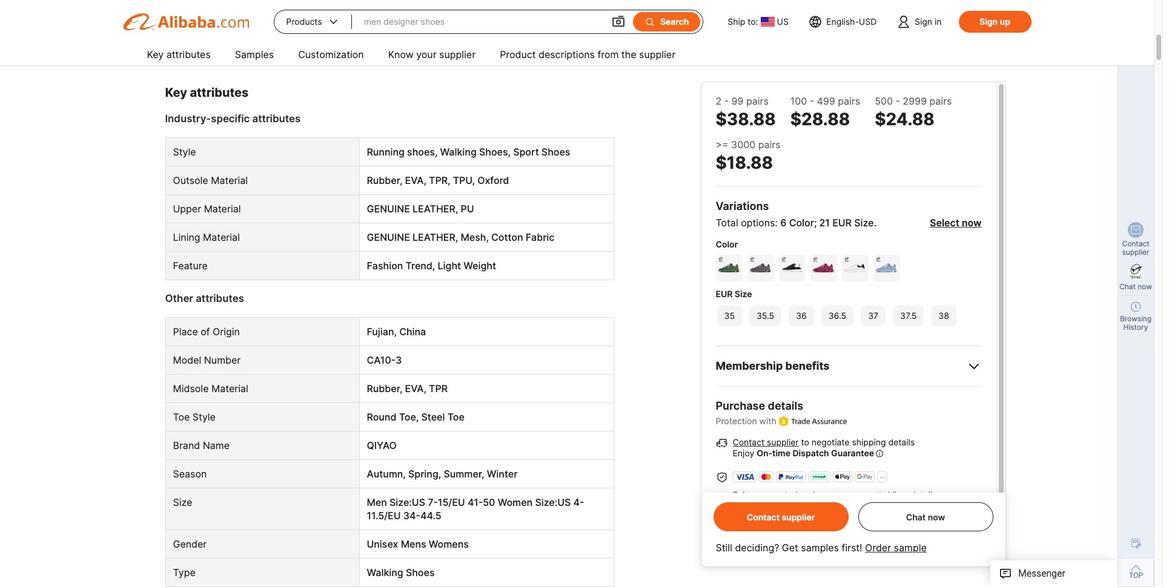 Task type: vqa. For each thing, say whether or not it's contained in the screenshot.
the Select now LINK
yes



Task type: locate. For each thing, give the bounding box(es) containing it.
walking down 'unisex'
[[367, 567, 403, 580]]

2 $14.88 - $38.88 link from the left
[[408, 0, 530, 46]]

view right products.
[[960, 516, 980, 526]]

get
[[782, 542, 799, 554]]

0 horizontal spatial chat
[[906, 512, 926, 523]]

membership benefits
[[716, 360, 830, 373]]

the
[[622, 48, 637, 61]]

customization link
[[298, 44, 364, 68]]

0 horizontal spatial sign
[[915, 16, 933, 27]]

sign left in
[[915, 16, 933, 27]]

1 vertical spatial contact supplier
[[747, 512, 815, 523]]

men designer shoes text field
[[364, 11, 599, 33]]

1 vertical spatial now
[[1138, 282, 1152, 291]]

1 horizontal spatial toe
[[448, 412, 465, 424]]

1 horizontal spatial chat
[[1120, 282, 1136, 291]]

enjoy for enjoy encrypted and secure payments view details
[[733, 490, 755, 501]]

1 size:us from the left
[[390, 497, 425, 509]]

material down the number
[[211, 383, 248, 395]]

genuine
[[367, 203, 410, 215], [367, 232, 410, 244]]

rubber,
[[367, 175, 403, 187], [367, 383, 403, 395]]

material down outsole material
[[204, 203, 241, 215]]

1 vertical spatial view
[[960, 516, 980, 526]]

contact supplier
[[1122, 239, 1150, 257], [747, 512, 815, 523]]

enjoy encrypted and secure payments view details
[[733, 490, 937, 501]]

descriptions
[[539, 48, 595, 61]]

$14.88 - $38.88 for second $14.88 - $38.88 link
[[408, 20, 484, 32]]

0 horizontal spatial size:us
[[390, 497, 425, 509]]

pairs inside the 2 - 99 pairs $38.88
[[747, 95, 769, 107]]

1 horizontal spatial color
[[789, 217, 814, 229]]

100
[[791, 95, 807, 107]]

eur right 21
[[833, 217, 852, 229]]

$14.88 for second $14.88 - $38.88 link
[[408, 20, 441, 32]]

total options: 6 color ; 21 eur size .
[[716, 217, 877, 229]]

products 
[[286, 16, 340, 28]]

now for chat now button
[[928, 512, 945, 523]]

of right place
[[201, 326, 210, 338]]

500 - 2999 pairs $24.88
[[875, 95, 952, 130]]

0 vertical spatial walking
[[440, 146, 477, 158]]

details up chat now button
[[911, 490, 937, 501]]

size:us left 4-
[[535, 497, 571, 509]]

0 vertical spatial leather,
[[413, 203, 458, 215]]

0 horizontal spatial shoes
[[406, 567, 435, 580]]

0 vertical spatial chat now
[[1120, 282, 1152, 291]]

pairs down ship in the right of the page
[[712, 35, 732, 45]]

$19.50
[[329, 20, 362, 32]]

36
[[796, 311, 807, 321]]

- up the key attributes link
[[200, 20, 205, 32]]

now right select
[[962, 217, 982, 229]]

sport
[[513, 146, 539, 158]]

pairs for $24.88
[[930, 95, 952, 107]]

mens
[[401, 539, 426, 551]]

0 vertical spatial eva,
[[405, 175, 426, 187]]

1 vertical spatial leather,
[[413, 232, 458, 244]]

mesh,
[[461, 232, 489, 244]]

light
[[438, 260, 461, 272]]

size down season
[[173, 497, 192, 509]]

2
[[716, 95, 722, 107]]

1 vertical spatial contact
[[733, 438, 765, 448]]

1 horizontal spatial $14.88 - $38.88
[[408, 20, 484, 32]]

2 rubber, from the top
[[367, 383, 403, 395]]

enjoy left the "on-"
[[733, 449, 755, 459]]

1 vertical spatial color
[[716, 239, 738, 250]]

view inside view details
[[960, 516, 980, 526]]

now right receiving
[[928, 512, 945, 523]]

$14.88 - $38.88 link up know your supplier
[[408, 0, 530, 46]]

autumn,
[[367, 469, 406, 481]]

1 horizontal spatial key
[[165, 86, 187, 100]]

0 vertical spatial of
[[201, 326, 210, 338]]

min.
[[651, 35, 668, 45]]

0 vertical spatial chat
[[1120, 282, 1136, 291]]

leather, down the rubber, eva, tpr, tpu, oxford
[[413, 203, 458, 215]]

industry-
[[165, 113, 211, 125]]

$38.88 up product descriptions from the supplier
[[572, 20, 606, 32]]

color right '6'
[[789, 217, 814, 229]]

product
[[500, 48, 536, 61]]

details down eligible
[[732, 529, 759, 539]]

chat up browsing
[[1120, 282, 1136, 291]]

$14.88 - $38.88 link up product descriptions from the supplier
[[530, 0, 651, 46]]

100 - 499 pairs $28.88
[[791, 95, 861, 130]]

1 horizontal spatial 500
[[875, 95, 893, 107]]

oxford
[[478, 175, 509, 187]]

0 vertical spatial key attributes
[[147, 48, 211, 61]]

color
[[789, 217, 814, 229], [716, 239, 738, 250]]

and
[[800, 490, 815, 501]]

500 inside 500 - 2999 pairs $24.88
[[875, 95, 893, 107]]

model number
[[173, 355, 241, 367]]

- up the descriptions
[[565, 20, 569, 32]]

$14.88 - $38.88 up know your supplier
[[408, 20, 484, 32]]

1 vertical spatial chat
[[906, 512, 926, 523]]

- inside the 2 - 99 pairs $38.88
[[725, 95, 729, 107]]

$38.88 up know your supplier
[[450, 20, 484, 32]]

2 $14.88 - $38.88 from the left
[[408, 20, 484, 32]]

fujian, china
[[367, 326, 426, 338]]

3 $14.88 - $38.88 from the left
[[530, 20, 606, 32]]

- right 100
[[810, 95, 814, 107]]

2 eva, from the top
[[405, 383, 426, 395]]

0 horizontal spatial $14.88 - $38.88
[[165, 20, 241, 32]]

1 $14.88 - $38.88 from the left
[[165, 20, 241, 32]]

2 horizontal spatial $14.88 - $38.88
[[530, 20, 606, 32]]

chat now up sample
[[906, 512, 945, 523]]

0 vertical spatial enjoy
[[733, 449, 755, 459]]

30
[[836, 516, 847, 526]]

rubber, for rubber, eva, tpr, tpu, oxford
[[367, 175, 403, 187]]

size up 35
[[735, 289, 752, 299]]

2 genuine from the top
[[367, 232, 410, 244]]

15/eu
[[438, 497, 465, 509]]

chat up sample
[[906, 512, 926, 523]]

details inside view details
[[732, 529, 759, 539]]

size right 21
[[854, 217, 874, 229]]

1 horizontal spatial size
[[735, 289, 752, 299]]

women
[[498, 497, 533, 509]]

500 up the $24.88
[[875, 95, 893, 107]]

$38.00 min. order : 500 pairs
[[651, 20, 732, 45]]

- inside 500 - 2999 pairs $24.88
[[896, 95, 900, 107]]

$14.88 - $38.88 link up samples
[[165, 0, 287, 46]]

1 horizontal spatial $14.88
[[408, 20, 441, 32]]

pairs right 499
[[838, 95, 861, 107]]

3 $14.88 - $38.88 link from the left
[[530, 0, 651, 46]]

2 enjoy from the top
[[733, 490, 755, 501]]

1 horizontal spatial now
[[962, 217, 982, 229]]

pairs inside >= 3000 pairs $18.88
[[758, 139, 781, 151]]

1 leather, from the top
[[413, 203, 458, 215]]

2 $14.88 from the left
[[408, 20, 441, 32]]

0 vertical spatial contact
[[1122, 239, 1150, 248]]

1 vertical spatial 500
[[875, 95, 893, 107]]

size:us up "34-"
[[390, 497, 425, 509]]

material up 'upper material'
[[211, 175, 248, 187]]

36.5 link
[[820, 305, 855, 328]]

$14.88 - $38.88 up the key attributes link
[[165, 20, 241, 32]]

21
[[820, 217, 830, 229]]

0 horizontal spatial size
[[173, 497, 192, 509]]

pairs inside 100 - 499 pairs $28.88
[[838, 95, 861, 107]]

on-
[[757, 449, 773, 459]]

1 $14.88 from the left
[[165, 20, 198, 32]]

browsing history
[[1120, 314, 1152, 332]]

0 vertical spatial view
[[889, 490, 908, 501]]

know your supplier
[[388, 48, 476, 61]]

3 $14.88 from the left
[[530, 20, 563, 32]]

0 horizontal spatial chat now
[[906, 512, 945, 523]]

.
[[874, 217, 877, 229]]

shoes down unisex mens womens
[[406, 567, 435, 580]]

chat now up browsing
[[1120, 282, 1152, 291]]

eva, left tpr,
[[405, 175, 426, 187]]

size
[[854, 217, 874, 229], [735, 289, 752, 299], [173, 497, 192, 509]]

0 vertical spatial eur
[[833, 217, 852, 229]]

search
[[660, 16, 689, 27]]

product descriptions from the supplier
[[500, 48, 676, 61]]

2 horizontal spatial $14.88
[[530, 20, 563, 32]]

$14.88 - $38.88 for first $14.88 - $38.88 link from the right
[[530, 20, 606, 32]]

1 vertical spatial eva,
[[405, 383, 426, 395]]

pairs inside 500 - 2999 pairs $24.88
[[930, 95, 952, 107]]

details right shipping
[[889, 438, 915, 448]]

1 vertical spatial of
[[871, 516, 879, 526]]

1 horizontal spatial eur
[[833, 217, 852, 229]]

500
[[694, 35, 710, 45], [875, 95, 893, 107]]

- left 
[[322, 20, 327, 32]]

shoes right sport
[[542, 146, 570, 158]]

type
[[173, 567, 196, 580]]

1 rubber, from the top
[[367, 175, 403, 187]]

color down total
[[716, 239, 738, 250]]

details
[[768, 400, 803, 413], [889, 438, 915, 448], [911, 490, 937, 501], [732, 529, 759, 539]]

3000
[[731, 139, 756, 151]]

0 vertical spatial key
[[147, 48, 164, 61]]

36.5
[[829, 311, 847, 321]]

1 vertical spatial shoes
[[406, 567, 435, 580]]

now up browsing
[[1138, 282, 1152, 291]]

0 vertical spatial genuine
[[367, 203, 410, 215]]

chat now
[[1120, 282, 1152, 291], [906, 512, 945, 523]]


[[611, 15, 626, 29]]

2 toe from the left
[[448, 412, 465, 424]]

50
[[483, 497, 495, 509]]

0 vertical spatial size
[[854, 217, 874, 229]]

1 eva, from the top
[[405, 175, 426, 187]]

1 vertical spatial walking
[[367, 567, 403, 580]]

$38.88 up samples
[[207, 20, 241, 32]]

1 vertical spatial chat now
[[906, 512, 945, 523]]

eur up 35
[[716, 289, 733, 299]]

sign left up
[[980, 16, 998, 27]]

1 vertical spatial enjoy
[[733, 490, 755, 501]]

style up 'outsole' on the left top
[[173, 146, 196, 158]]

2 vertical spatial now
[[928, 512, 945, 523]]

0 horizontal spatial $14.88
[[165, 20, 198, 32]]

1 vertical spatial genuine
[[367, 232, 410, 244]]

1 horizontal spatial size:us
[[535, 497, 571, 509]]

industry-specific attributes
[[165, 113, 301, 125]]

genuine up the fashion
[[367, 232, 410, 244]]

$14.88 up the descriptions
[[530, 20, 563, 32]]

0 horizontal spatial eur
[[716, 289, 733, 299]]

benefits
[[786, 360, 830, 373]]

$14.88
[[165, 20, 198, 32], [408, 20, 441, 32], [530, 20, 563, 32]]

$14.88 up your
[[408, 20, 441, 32]]

pairs right 2999
[[930, 95, 952, 107]]

$38.88 for second $14.88 - $38.88 link
[[450, 20, 484, 32]]

shipping
[[852, 438, 886, 448]]

toe up brand
[[173, 412, 190, 424]]

fashion
[[367, 260, 403, 272]]

sign for sign in
[[915, 16, 933, 27]]

0 horizontal spatial 500
[[694, 35, 710, 45]]

:
[[692, 35, 694, 45]]

1 horizontal spatial view
[[960, 516, 980, 526]]

1 sign from the left
[[915, 16, 933, 27]]

view
[[889, 490, 908, 501], [960, 516, 980, 526]]

toe right steel
[[448, 412, 465, 424]]

1 horizontal spatial sign
[[980, 16, 998, 27]]

1 horizontal spatial contact supplier
[[1122, 239, 1150, 257]]

0 vertical spatial color
[[789, 217, 814, 229]]

pairs for $28.88
[[838, 95, 861, 107]]

encrypted
[[757, 490, 798, 501]]

style up "brand name"
[[193, 412, 216, 424]]

of right days
[[871, 516, 879, 526]]

0 vertical spatial rubber,
[[367, 175, 403, 187]]

0 vertical spatial 500
[[694, 35, 710, 45]]

fujian,
[[367, 326, 397, 338]]

0 horizontal spatial contact supplier
[[747, 512, 815, 523]]

34-
[[403, 510, 421, 523]]

walking up tpu,
[[440, 146, 477, 158]]

sample
[[894, 542, 927, 554]]

1 vertical spatial rubber,
[[367, 383, 403, 395]]

pairs right 99
[[747, 95, 769, 107]]

$14.88 - $38.88 up the descriptions
[[530, 20, 606, 32]]

brand name
[[173, 440, 230, 452]]

$14.88 - $38.88 link
[[165, 0, 287, 46], [408, 0, 530, 46], [530, 0, 651, 46]]

0 vertical spatial now
[[962, 217, 982, 229]]

1 vertical spatial size
[[735, 289, 752, 299]]

running shoes, walking shoes, sport shoes
[[367, 146, 570, 158]]

- left 2999
[[896, 95, 900, 107]]

to:
[[748, 16, 758, 27]]

0 horizontal spatial toe
[[173, 412, 190, 424]]

$38.88 for first $14.88 - $38.88 link from the right
[[572, 20, 606, 32]]

key
[[147, 48, 164, 61], [165, 86, 187, 100]]

key attributes
[[147, 48, 211, 61], [165, 86, 249, 100]]

1 toe from the left
[[173, 412, 190, 424]]

2 size:us from the left
[[535, 497, 571, 509]]

1 genuine from the top
[[367, 203, 410, 215]]

view up receiving
[[889, 490, 908, 501]]

0 vertical spatial shoes
[[542, 146, 570, 158]]

rubber, down ca10-3
[[367, 383, 403, 395]]

refunds
[[777, 516, 807, 526]]

- right "2"
[[725, 95, 729, 107]]

eva, left tpr
[[405, 383, 426, 395]]

0 horizontal spatial view
[[889, 490, 908, 501]]

1 enjoy from the top
[[733, 449, 755, 459]]

leather, up fashion trend, light weight
[[413, 232, 458, 244]]

guarantee
[[831, 449, 874, 459]]

2 leather, from the top
[[413, 232, 458, 244]]

0 horizontal spatial now
[[928, 512, 945, 523]]

2 sign from the left
[[980, 16, 998, 27]]

genuine for genuine leather, pu
[[367, 203, 410, 215]]

material down 'upper material'
[[203, 232, 240, 244]]

now
[[962, 217, 982, 229], [1138, 282, 1152, 291], [928, 512, 945, 523]]

sign for sign up
[[980, 16, 998, 27]]

lining material
[[173, 232, 240, 244]]

rubber, down running
[[367, 175, 403, 187]]

$14.88 up the key attributes link
[[165, 20, 198, 32]]

details up with
[[768, 400, 803, 413]]

500 right order
[[694, 35, 710, 45]]

pairs right 3000
[[758, 139, 781, 151]]

negotiate
[[812, 438, 850, 448]]

fashion trend, light weight
[[367, 260, 496, 272]]

2 vertical spatial contact
[[747, 512, 780, 523]]

enjoy up eligible
[[733, 490, 755, 501]]

running
[[367, 146, 405, 158]]

select now
[[930, 217, 982, 229]]

purchase details
[[716, 400, 803, 413]]

genuine down running
[[367, 203, 410, 215]]



Task type: describe. For each thing, give the bounding box(es) containing it.
still
[[716, 542, 733, 554]]

- inside 100 - 499 pairs $28.88
[[810, 95, 814, 107]]

brand
[[173, 440, 200, 452]]

1 vertical spatial key
[[165, 86, 187, 100]]

37.5
[[900, 311, 917, 321]]

3
[[396, 355, 402, 367]]

usd
[[859, 16, 877, 27]]

35 link
[[716, 305, 743, 328]]

supplier inside contact supplier
[[1122, 248, 1150, 257]]

eva, for tpr
[[405, 383, 426, 395]]

7-
[[428, 497, 438, 509]]

0 horizontal spatial key
[[147, 48, 164, 61]]

eligible for refunds within 30 days of receiving products.
[[732, 516, 958, 526]]

ship
[[728, 16, 746, 27]]

leather, for mesh,
[[413, 232, 458, 244]]

cotton
[[491, 232, 523, 244]]

pairs for $38.88
[[747, 95, 769, 107]]

35
[[724, 311, 735, 321]]

ship to:
[[728, 16, 758, 27]]

6
[[781, 217, 787, 229]]

$38.00
[[651, 20, 686, 32]]

···
[[880, 474, 885, 482]]

payments
[[847, 490, 886, 501]]

weight
[[464, 260, 496, 272]]

first!
[[842, 542, 863, 554]]

genuine for genuine leather, mesh, cotton fabric
[[367, 232, 410, 244]]

material for outsole material
[[211, 175, 248, 187]]

2 horizontal spatial now
[[1138, 282, 1152, 291]]

prompt image
[[876, 449, 883, 460]]

$14.00 - $19.50 link
[[287, 0, 408, 46]]

$38.88 down 99
[[716, 109, 776, 130]]

2 - 99 pairs $38.88
[[716, 95, 776, 130]]

rubber, for rubber, eva, tpr
[[367, 383, 403, 395]]

place of origin
[[173, 326, 240, 338]]

time
[[773, 449, 791, 459]]

contact supplier button
[[747, 512, 815, 523]]

enjoy for enjoy on-time dispatch guarantee
[[733, 449, 755, 459]]

enjoy on-time dispatch guarantee
[[733, 449, 874, 459]]

number
[[204, 355, 241, 367]]

material for midsole material
[[211, 383, 248, 395]]

trend,
[[406, 260, 435, 272]]

$24.88
[[875, 109, 935, 130]]

within
[[810, 516, 834, 526]]

material for lining material
[[203, 232, 240, 244]]

shoes,
[[479, 146, 511, 158]]

$18.88
[[716, 153, 773, 173]]

order sample link
[[865, 542, 927, 554]]

$14.88 - $38.88 for 3rd $14.88 - $38.88 link from right
[[165, 20, 241, 32]]

- inside 'link'
[[322, 20, 327, 32]]

variations
[[716, 200, 769, 213]]

37
[[868, 311, 879, 321]]

2 vertical spatial size
[[173, 497, 192, 509]]

1 horizontal spatial shoes
[[542, 146, 570, 158]]

options:
[[741, 217, 778, 229]]

eur size
[[716, 289, 752, 299]]

1 $14.88 - $38.88 link from the left
[[165, 0, 287, 46]]

protection with
[[716, 416, 777, 427]]

0 vertical spatial style
[[173, 146, 196, 158]]

rubber, eva, tpr, tpu, oxford
[[367, 175, 509, 187]]

tpu,
[[453, 175, 475, 187]]

view details
[[732, 516, 980, 539]]

0 horizontal spatial color
[[716, 239, 738, 250]]

products
[[286, 16, 322, 27]]

spring,
[[408, 469, 441, 481]]

qiyao
[[367, 440, 397, 452]]

1 horizontal spatial walking
[[440, 146, 477, 158]]

secure
[[818, 490, 845, 501]]

genuine leather, pu
[[367, 203, 474, 215]]

$14.00 - $19.50
[[287, 20, 362, 32]]

model
[[173, 355, 201, 367]]

dispatch
[[793, 449, 829, 459]]

0 horizontal spatial walking
[[367, 567, 403, 580]]

samples
[[235, 48, 274, 61]]

samples link
[[235, 44, 274, 68]]

products.
[[920, 516, 958, 526]]

>=
[[716, 139, 729, 151]]

pairs inside $38.00 min. order : 500 pairs
[[712, 35, 732, 45]]

midsole
[[173, 383, 209, 395]]

37 link
[[860, 305, 887, 328]]

500 inside $38.00 min. order : 500 pairs
[[694, 35, 710, 45]]

material for upper material
[[204, 203, 241, 215]]

1 vertical spatial eur
[[716, 289, 733, 299]]

place
[[173, 326, 198, 338]]

unisex mens womens
[[367, 539, 469, 551]]

2999
[[903, 95, 927, 107]]

;
[[814, 217, 817, 229]]

0 horizontal spatial of
[[201, 326, 210, 338]]

round toe, steel toe
[[367, 412, 465, 424]]

now for select now link
[[962, 217, 982, 229]]

$14.88 for first $14.88 - $38.88 link from the right
[[530, 20, 563, 32]]

1 vertical spatial style
[[193, 412, 216, 424]]

eva, for tpr,
[[405, 175, 426, 187]]

autumn, spring, summer, winter
[[367, 469, 518, 481]]

samples
[[801, 542, 839, 554]]

total
[[716, 217, 738, 229]]

outsole
[[173, 175, 208, 187]]

deciding?
[[735, 542, 779, 554]]

leather, for pu
[[413, 203, 458, 215]]

men size:us  7-15/eu 41-50 women size:us 4- 11.5/eu 34-44.5
[[367, 497, 584, 523]]

$14.00
[[287, 20, 320, 32]]

$14.88 for 3rd $14.88 - $38.88 link from right
[[165, 20, 198, 32]]

- up know your supplier
[[443, 20, 448, 32]]

$38.88 for 3rd $14.88 - $38.88 link from right
[[207, 20, 241, 32]]

history
[[1124, 323, 1148, 332]]

outsole material
[[173, 175, 248, 187]]

44.5
[[420, 510, 442, 523]]

select now link
[[930, 217, 982, 229]]

ca10-3
[[367, 355, 402, 367]]

41-
[[468, 497, 483, 509]]

11.5/eu
[[367, 510, 401, 523]]

1 horizontal spatial chat now
[[1120, 282, 1152, 291]]

protection
[[716, 416, 757, 427]]

 search
[[645, 16, 689, 27]]

1 vertical spatial key attributes
[[165, 86, 249, 100]]

for
[[763, 516, 774, 526]]

specific
[[211, 113, 250, 125]]

0 vertical spatial contact supplier
[[1122, 239, 1150, 257]]

english-usd
[[827, 16, 877, 27]]

eligible
[[732, 516, 761, 526]]

2 horizontal spatial size
[[854, 217, 874, 229]]

unisex
[[367, 539, 398, 551]]

upper
[[173, 203, 201, 215]]

1 horizontal spatial of
[[871, 516, 879, 526]]



